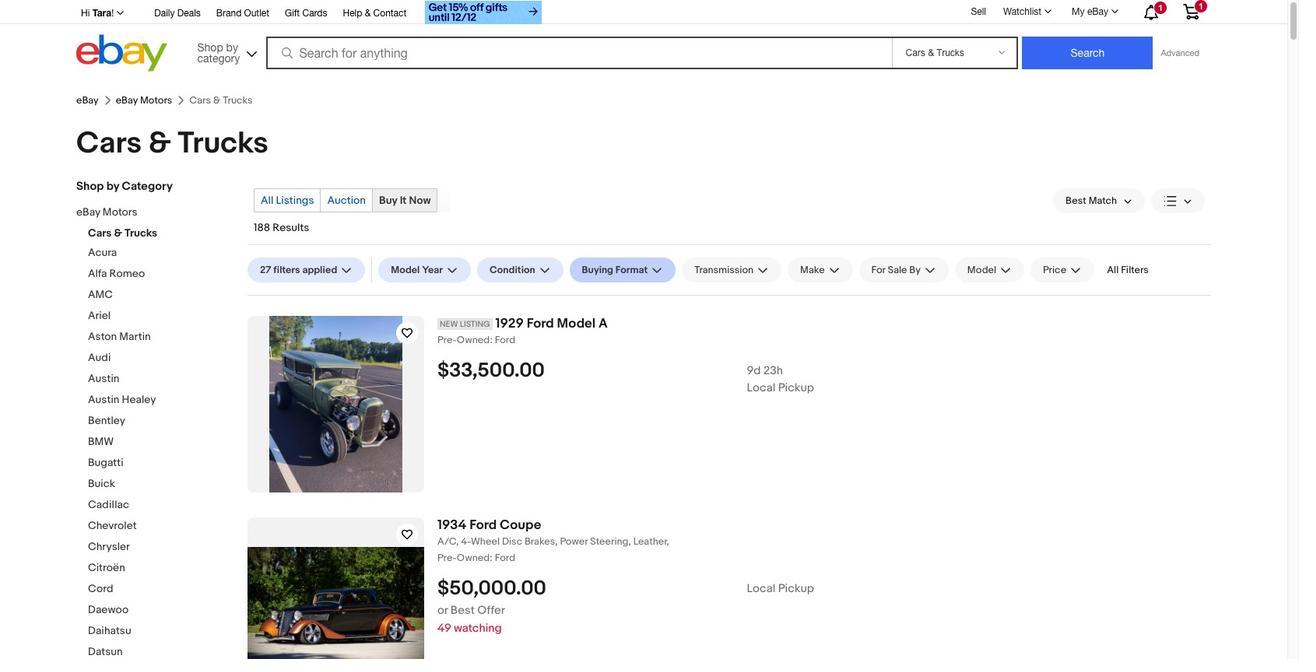 Task type: locate. For each thing, give the bounding box(es) containing it.
1 vertical spatial by
[[106, 179, 119, 194]]

format
[[616, 264, 648, 276]]

& up acura
[[114, 227, 122, 240]]

2 local from the top
[[747, 582, 776, 596]]

pickup inside local pickup or best offer 49 watching
[[778, 582, 814, 596]]

it
[[400, 194, 407, 207]]

by down brand
[[226, 41, 238, 53]]

&
[[365, 8, 371, 19], [149, 125, 171, 162], [114, 227, 122, 240]]

filters
[[1121, 264, 1149, 276]]

0 vertical spatial ebay motors link
[[116, 94, 172, 107]]

1 austin from the top
[[88, 372, 119, 385]]

or
[[438, 603, 448, 618]]

hi
[[81, 8, 90, 19]]

model button
[[955, 258, 1025, 283]]

1 vertical spatial owned
[[457, 552, 490, 564]]

brakes,
[[525, 536, 558, 548]]

0 vertical spatial shop
[[197, 41, 223, 53]]

0 vertical spatial pre-
[[438, 334, 457, 346]]

by left category at the top left of page
[[106, 179, 119, 194]]

ebay motors cars & trucks acura alfa romeo amc ariel aston martin audi austin austin healey bentley bmw bugatti buick cadillac chevrolet chrysler citroën cord daewoo daihatsu datsun
[[76, 206, 157, 659]]

2 austin from the top
[[88, 393, 119, 406]]

shop by category
[[197, 41, 240, 64]]

0 vertical spatial local
[[747, 381, 776, 395]]

0 vertical spatial austin
[[88, 372, 119, 385]]

ford up wheel
[[470, 518, 497, 533]]

1 vertical spatial motors
[[103, 206, 138, 219]]

ariel link
[[88, 309, 236, 324]]

transmission button
[[682, 258, 782, 283]]

by for category
[[226, 41, 238, 53]]

make button
[[788, 258, 853, 283]]

none submit inside shop by category banner
[[1023, 37, 1154, 69]]

0 vertical spatial &
[[365, 8, 371, 19]]

all filters
[[1107, 264, 1149, 276]]

cars up shop by category
[[76, 125, 142, 162]]

brand
[[216, 8, 242, 19]]

0 horizontal spatial by
[[106, 179, 119, 194]]

daily deals link
[[154, 5, 201, 23]]

model
[[391, 264, 420, 276], [968, 264, 997, 276], [557, 316, 596, 332]]

: down listing
[[490, 334, 493, 346]]

best left the match
[[1066, 195, 1087, 207]]

condition button
[[477, 258, 563, 283]]

1 vertical spatial best
[[451, 603, 475, 618]]

1 owned from the top
[[457, 334, 490, 346]]

ebay right ebay link
[[116, 94, 138, 107]]

1 pickup from the top
[[778, 381, 814, 395]]

:
[[490, 334, 493, 346], [490, 552, 493, 564]]

A/C, 4-Wheel Disc Brakes, Power Steering, Leather, text field
[[438, 536, 1212, 549]]

new
[[440, 319, 458, 329]]

by inside shop by category
[[226, 41, 238, 53]]

shop for shop by category
[[76, 179, 104, 194]]

ebay motors link up the 'cars & trucks'
[[116, 94, 172, 107]]

model left year on the left of the page
[[391, 264, 420, 276]]

audi
[[88, 351, 111, 364]]

0 vertical spatial by
[[226, 41, 238, 53]]

cord
[[88, 582, 113, 596]]

daewoo link
[[88, 603, 236, 618]]

motors for ebay motors cars & trucks acura alfa romeo amc ariel aston martin audi austin austin healey bentley bmw bugatti buick cadillac chevrolet chrysler citroën cord daewoo daihatsu datsun
[[103, 206, 138, 219]]

ebay left 'ebay motors'
[[76, 94, 99, 107]]

0 horizontal spatial 1
[[1159, 3, 1163, 12]]

all inside button
[[1107, 264, 1119, 276]]

2 pre- from the top
[[438, 552, 457, 564]]

amc link
[[88, 288, 236, 303]]

1 right 1 dropdown button
[[1199, 2, 1204, 11]]

year
[[422, 264, 443, 276]]

best right or at left bottom
[[451, 603, 475, 618]]

1 inside dropdown button
[[1159, 3, 1163, 12]]

cars & trucks
[[76, 125, 269, 162]]

applied
[[302, 264, 337, 276]]

ebay right my
[[1088, 6, 1109, 17]]

1 vertical spatial :
[[490, 552, 493, 564]]

0 horizontal spatial shop
[[76, 179, 104, 194]]

2 horizontal spatial model
[[968, 264, 997, 276]]

model right by
[[968, 264, 997, 276]]

1 : from the top
[[490, 334, 493, 346]]

None text field
[[438, 334, 1212, 347]]

cars inside the "ebay motors cars & trucks acura alfa romeo amc ariel aston martin audi austin austin healey bentley bmw bugatti buick cadillac chevrolet chrysler citroën cord daewoo daihatsu datsun"
[[88, 227, 112, 240]]

best inside local pickup or best offer 49 watching
[[451, 603, 475, 618]]

27 filters applied
[[260, 264, 337, 276]]

motors inside the "ebay motors cars & trucks acura alfa romeo amc ariel aston martin audi austin austin healey bentley bmw bugatti buick cadillac chevrolet chrysler citroën cord daewoo daihatsu datsun"
[[103, 206, 138, 219]]

cars up acura
[[88, 227, 112, 240]]

austin up bentley
[[88, 393, 119, 406]]

0 vertical spatial :
[[490, 334, 493, 346]]

1 local from the top
[[747, 381, 776, 395]]

1 link
[[1174, 0, 1209, 23]]

Search for anything text field
[[268, 38, 890, 68]]

pre-
[[438, 334, 457, 346], [438, 552, 457, 564]]

2 : from the top
[[490, 552, 493, 564]]

shop left category at the top left of page
[[76, 179, 104, 194]]

bugatti
[[88, 456, 123, 470]]

1 vertical spatial shop
[[76, 179, 104, 194]]

0 horizontal spatial model
[[391, 264, 420, 276]]

all for all filters
[[1107, 264, 1119, 276]]

2 vertical spatial &
[[114, 227, 122, 240]]

buick
[[88, 477, 115, 491]]

0 vertical spatial cars
[[76, 125, 142, 162]]

ford down disc
[[495, 552, 516, 564]]

& for contact
[[365, 8, 371, 19]]

make
[[801, 264, 825, 276]]

& for trucks
[[149, 125, 171, 162]]

auction link
[[321, 189, 372, 212]]

1 vertical spatial austin
[[88, 393, 119, 406]]

ariel
[[88, 309, 111, 322]]

& up category at the top left of page
[[149, 125, 171, 162]]

ebay motors link down category at the top left of page
[[76, 206, 224, 220]]

0 vertical spatial owned
[[457, 334, 490, 346]]

pickup down a/c, 4-wheel disc brakes, power steering, leather, text box
[[778, 582, 814, 596]]

23h
[[764, 363, 783, 378]]

ebay motors
[[116, 94, 172, 107]]

1 horizontal spatial motors
[[140, 94, 172, 107]]

all up 188 at left
[[261, 194, 274, 207]]

all filters button
[[1101, 258, 1155, 283]]

brand outlet
[[216, 8, 269, 19]]

1 horizontal spatial all
[[1107, 264, 1119, 276]]

2 pickup from the top
[[778, 582, 814, 596]]

ebay motors link
[[116, 94, 172, 107], [76, 206, 224, 220]]

ebay inside the "ebay motors cars & trucks acura alfa romeo amc ariel aston martin audi austin austin healey bentley bmw bugatti buick cadillac chevrolet chrysler citroën cord daewoo daihatsu datsun"
[[76, 206, 100, 219]]

motors up the 'cars & trucks'
[[140, 94, 172, 107]]

coupe
[[500, 518, 542, 533]]

all left filters
[[1107, 264, 1119, 276]]

acura
[[88, 246, 117, 259]]

account navigation
[[72, 0, 1212, 26]]

1934 ford coupe link
[[438, 518, 1212, 534]]

1 vertical spatial pre-
[[438, 552, 457, 564]]

1 horizontal spatial trucks
[[178, 125, 269, 162]]

motors down shop by category
[[103, 206, 138, 219]]

1 horizontal spatial &
[[149, 125, 171, 162]]

local
[[747, 381, 776, 395], [747, 582, 776, 596]]

0 horizontal spatial all
[[261, 194, 274, 207]]

best match button
[[1054, 188, 1145, 213]]

contact
[[373, 8, 407, 19]]

chevrolet link
[[88, 519, 236, 534]]

0 vertical spatial trucks
[[178, 125, 269, 162]]

1 horizontal spatial model
[[557, 316, 596, 332]]

1 horizontal spatial shop
[[197, 41, 223, 53]]

shop by category button
[[190, 35, 260, 68]]

1 horizontal spatial 1
[[1199, 2, 1204, 11]]

: down wheel
[[490, 552, 493, 564]]

1 vertical spatial local
[[747, 582, 776, 596]]

1 pre- from the top
[[438, 334, 457, 346]]

1 vertical spatial ebay motors link
[[76, 206, 224, 220]]

best
[[1066, 195, 1087, 207], [451, 603, 475, 618]]

1 vertical spatial all
[[1107, 264, 1119, 276]]

1 vertical spatial trucks
[[125, 227, 157, 240]]

leather,
[[634, 536, 669, 548]]

buick link
[[88, 477, 236, 492]]

cars
[[76, 125, 142, 162], [88, 227, 112, 240]]

my ebay
[[1072, 6, 1109, 17]]

amc
[[88, 288, 113, 301]]

pickup down 23h in the bottom right of the page
[[778, 381, 814, 395]]

all for all listings
[[261, 194, 274, 207]]

ford
[[527, 316, 554, 332], [495, 334, 516, 346], [470, 518, 497, 533], [495, 552, 516, 564]]

audi link
[[88, 351, 236, 366]]

0 horizontal spatial best
[[451, 603, 475, 618]]

2 owned from the top
[[457, 552, 490, 564]]

1 vertical spatial pickup
[[778, 582, 814, 596]]

austin down audi
[[88, 372, 119, 385]]

by
[[910, 264, 921, 276]]

1 vertical spatial &
[[149, 125, 171, 162]]

None submit
[[1023, 37, 1154, 69]]

shop for shop by category
[[197, 41, 223, 53]]

offer
[[478, 603, 505, 618]]

price button
[[1031, 258, 1095, 283]]

get an extra 15% off image
[[425, 1, 542, 24]]

by
[[226, 41, 238, 53], [106, 179, 119, 194]]

daihatsu link
[[88, 625, 236, 639]]

27
[[260, 264, 271, 276]]

owned inside the new listing 1929 ford model a pre-owned : ford
[[457, 334, 490, 346]]

pre- down a/c,
[[438, 552, 457, 564]]

bmw
[[88, 435, 114, 449]]

0 horizontal spatial trucks
[[125, 227, 157, 240]]

trucks inside the "ebay motors cars & trucks acura alfa romeo amc ariel aston martin audi austin austin healey bentley bmw bugatti buick cadillac chevrolet chrysler citroën cord daewoo daihatsu datsun"
[[125, 227, 157, 240]]

1 left 1 link at the right top of the page
[[1159, 3, 1163, 12]]

0 vertical spatial all
[[261, 194, 274, 207]]

: inside 1934 ford coupe a/c, 4-wheel disc brakes, power steering, leather, pre-owned : ford
[[490, 552, 493, 564]]

None text field
[[438, 552, 1212, 565]]

ebay for ebay motors
[[116, 94, 138, 107]]

shop down brand
[[197, 41, 223, 53]]

sale
[[888, 264, 908, 276]]

owned down listing
[[457, 334, 490, 346]]

0 vertical spatial best
[[1066, 195, 1087, 207]]

0 vertical spatial motors
[[140, 94, 172, 107]]

1 vertical spatial cars
[[88, 227, 112, 240]]

0 horizontal spatial &
[[114, 227, 122, 240]]

2 horizontal spatial &
[[365, 8, 371, 19]]

ebay for ebay motors cars & trucks acura alfa romeo amc ariel aston martin audi austin austin healey bentley bmw bugatti buick cadillac chevrolet chrysler citroën cord daewoo daihatsu datsun
[[76, 206, 100, 219]]

pre- inside the new listing 1929 ford model a pre-owned : ford
[[438, 334, 457, 346]]

$33,500.00
[[438, 359, 545, 383]]

austin link
[[88, 372, 236, 387]]

model left a
[[557, 316, 596, 332]]

1 horizontal spatial by
[[226, 41, 238, 53]]

0 vertical spatial pickup
[[778, 381, 814, 395]]

9d 23h local pickup
[[747, 363, 814, 395]]

& inside help & contact link
[[365, 8, 371, 19]]

owned inside 1934 ford coupe a/c, 4-wheel disc brakes, power steering, leather, pre-owned : ford
[[457, 552, 490, 564]]

1 horizontal spatial best
[[1066, 195, 1087, 207]]

owned down "4-"
[[457, 552, 490, 564]]

shop inside shop by category
[[197, 41, 223, 53]]

0 horizontal spatial motors
[[103, 206, 138, 219]]

ebay up acura
[[76, 206, 100, 219]]

by for category
[[106, 179, 119, 194]]

pre- down the new
[[438, 334, 457, 346]]

& right help
[[365, 8, 371, 19]]

1 for 1 link at the right top of the page
[[1199, 2, 1204, 11]]

healey
[[122, 393, 156, 406]]

model for model
[[968, 264, 997, 276]]

gift cards link
[[285, 5, 327, 23]]



Task type: vqa. For each thing, say whether or not it's contained in the screenshot.
Chevrolet link
yes



Task type: describe. For each thing, give the bounding box(es) containing it.
1929
[[496, 316, 524, 332]]

ebay link
[[76, 94, 99, 107]]

alfa romeo link
[[88, 267, 236, 282]]

filters
[[274, 264, 300, 276]]

cadillac link
[[88, 498, 236, 513]]

for
[[872, 264, 886, 276]]

pickup inside 9d 23h local pickup
[[778, 381, 814, 395]]

cadillac
[[88, 498, 129, 512]]

& inside the "ebay motors cars & trucks acura alfa romeo amc ariel aston martin audi austin austin healey bentley bmw bugatti buick cadillac chevrolet chrysler citroën cord daewoo daihatsu datsun"
[[114, 227, 122, 240]]

9d
[[747, 363, 761, 378]]

daihatsu
[[88, 625, 131, 638]]

watching
[[454, 621, 502, 636]]

bentley link
[[88, 414, 236, 429]]

view: list view image
[[1164, 193, 1193, 209]]

chevrolet
[[88, 519, 137, 533]]

a
[[599, 316, 608, 332]]

acura link
[[88, 246, 236, 261]]

listing
[[460, 319, 490, 329]]

ford down the 1929
[[495, 334, 516, 346]]

ford right the 1929
[[527, 316, 554, 332]]

buying
[[582, 264, 614, 276]]

bmw link
[[88, 435, 236, 450]]

hi tara !
[[81, 7, 114, 19]]

best match
[[1066, 195, 1117, 207]]

all listings link
[[255, 189, 320, 212]]

1934
[[438, 518, 467, 533]]

transmission
[[695, 264, 754, 276]]

best inside dropdown button
[[1066, 195, 1087, 207]]

chrysler link
[[88, 540, 236, 555]]

: inside the new listing 1929 ford model a pre-owned : ford
[[490, 334, 493, 346]]

all listings
[[261, 194, 314, 207]]

martin
[[119, 330, 151, 343]]

category
[[122, 179, 173, 194]]

aston
[[88, 330, 117, 343]]

model year button
[[379, 258, 471, 283]]

bugatti link
[[88, 456, 236, 471]]

new listing 1929 ford model a pre-owned : ford
[[438, 316, 608, 346]]

citroën link
[[88, 561, 236, 576]]

power
[[560, 536, 588, 548]]

pre- inside 1934 ford coupe a/c, 4-wheel disc brakes, power steering, leather, pre-owned : ford
[[438, 552, 457, 564]]

buy it now link
[[373, 189, 437, 212]]

citroën
[[88, 561, 125, 575]]

wheel
[[471, 536, 500, 548]]

49
[[438, 621, 451, 636]]

auction
[[327, 194, 366, 207]]

help & contact link
[[343, 5, 407, 23]]

my
[[1072, 6, 1085, 17]]

ebay inside 'account' "navigation"
[[1088, 6, 1109, 17]]

model for model year
[[391, 264, 420, 276]]

!
[[111, 8, 114, 19]]

1934 ford coupe image
[[248, 547, 424, 660]]

for sale by
[[872, 264, 921, 276]]

watchlist
[[1004, 6, 1042, 17]]

a/c,
[[438, 536, 459, 548]]

1 for 1 dropdown button
[[1159, 3, 1163, 12]]

buy
[[379, 194, 398, 207]]

deals
[[177, 8, 201, 19]]

buying format button
[[570, 258, 676, 283]]

buying format
[[582, 264, 648, 276]]

ebay for ebay
[[76, 94, 99, 107]]

datsun link
[[88, 646, 236, 660]]

steering,
[[590, 536, 631, 548]]

motors for ebay motors
[[140, 94, 172, 107]]

188 results
[[254, 221, 309, 234]]

alfa
[[88, 267, 107, 280]]

my ebay link
[[1064, 2, 1126, 21]]

sell
[[971, 6, 987, 17]]

4-
[[461, 536, 471, 548]]

aston martin link
[[88, 330, 236, 345]]

local pickup or best offer 49 watching
[[438, 582, 814, 636]]

$50,000.00
[[438, 577, 547, 601]]

27 filters applied button
[[248, 258, 365, 283]]

cards
[[303, 8, 327, 19]]

none text field containing pre-owned
[[438, 334, 1212, 347]]

shop by category banner
[[72, 0, 1212, 76]]

none text field containing pre-owned
[[438, 552, 1212, 565]]

advanced link
[[1154, 37, 1208, 69]]

188
[[254, 221, 270, 234]]

category
[[197, 52, 240, 64]]

romeo
[[109, 267, 145, 280]]

1929 ford model a image
[[270, 316, 402, 493]]

match
[[1089, 195, 1117, 207]]

buy it now
[[379, 194, 431, 207]]

for sale by button
[[859, 258, 949, 283]]

condition
[[490, 264, 535, 276]]

shop by category
[[76, 179, 173, 194]]

results
[[273, 221, 309, 234]]

model inside the new listing 1929 ford model a pre-owned : ford
[[557, 316, 596, 332]]

bentley
[[88, 414, 125, 427]]

help
[[343, 8, 362, 19]]

advanced
[[1161, 48, 1200, 58]]

watchlist link
[[995, 2, 1059, 21]]

local inside local pickup or best offer 49 watching
[[747, 582, 776, 596]]

local inside 9d 23h local pickup
[[747, 381, 776, 395]]



